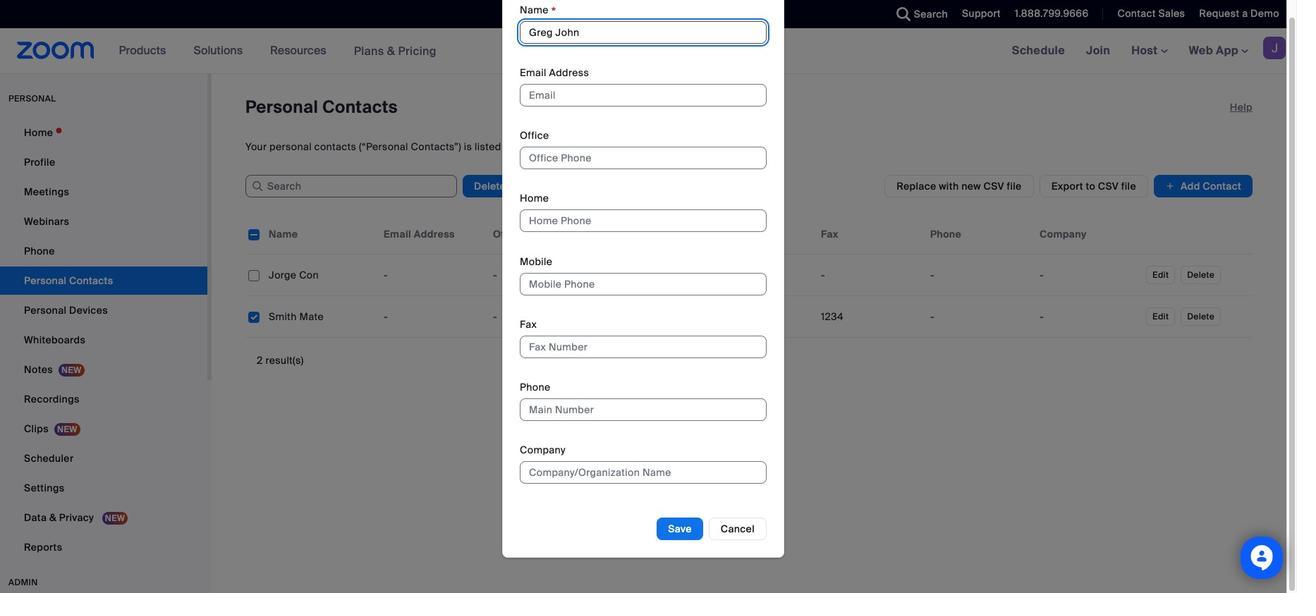 Task type: describe. For each thing, give the bounding box(es) containing it.
your personal contacts  ("personal contacts") is listed under contacts > my contacts on all zoom clients.
[[246, 140, 751, 153]]

with
[[939, 180, 959, 193]]

Fax text field
[[520, 336, 767, 358]]

notes link
[[0, 356, 207, 384]]

company inside * dialog
[[520, 444, 566, 457]]

reports
[[24, 541, 62, 554]]

clips link
[[0, 415, 207, 443]]

my
[[592, 140, 607, 153]]

selected
[[509, 180, 552, 193]]

cancel button
[[709, 518, 767, 541]]

privacy
[[59, 512, 94, 524]]

Email Address text field
[[520, 84, 767, 107]]

Mobile text field
[[520, 273, 767, 295]]

0 horizontal spatial contact
[[1118, 7, 1156, 20]]

reports link
[[0, 533, 207, 562]]

personal for personal devices
[[24, 304, 67, 317]]

2 vertical spatial delete
[[1188, 311, 1215, 322]]

csv inside the export to csv file button
[[1099, 180, 1119, 193]]

product information navigation
[[108, 28, 447, 74]]

export to csv file
[[1052, 180, 1137, 193]]

delete inside button
[[474, 180, 506, 193]]

delete button for 1st edit button from the top
[[1181, 266, 1222, 284]]

request
[[1200, 7, 1240, 20]]

help
[[1231, 101, 1253, 114]]

cancel
[[721, 523, 755, 536]]

phone inside "personal menu" menu
[[24, 245, 55, 258]]

personal contacts
[[246, 96, 398, 118]]

2 horizontal spatial contacts
[[609, 140, 654, 153]]

request a demo
[[1200, 7, 1280, 20]]

webinars
[[24, 215, 69, 228]]

fax inside * dialog
[[520, 318, 537, 331]]

1 vertical spatial email
[[384, 228, 411, 241]]

sales
[[1159, 7, 1186, 20]]

0 horizontal spatial email address
[[384, 228, 455, 241]]

2 horizontal spatial home
[[603, 228, 632, 241]]

export
[[1052, 180, 1084, 193]]

* dialog
[[502, 0, 785, 558]]

your
[[246, 140, 267, 153]]

2
[[257, 354, 263, 367]]

& for privacy
[[49, 512, 57, 524]]

profile
[[24, 156, 55, 169]]

recordings
[[24, 393, 80, 406]]

mobile inside application
[[712, 228, 746, 241]]

demo
[[1251, 7, 1280, 20]]

listed
[[475, 140, 501, 153]]

join link
[[1076, 28, 1121, 73]]

name *
[[520, 3, 556, 20]]

under
[[504, 140, 532, 153]]

1 vertical spatial address
[[414, 228, 455, 241]]

meetings link
[[0, 178, 207, 206]]

0 horizontal spatial contacts
[[322, 96, 398, 118]]

clients.
[[716, 140, 751, 153]]

settings
[[24, 482, 65, 495]]

admin
[[8, 577, 38, 589]]

whiteboards link
[[0, 326, 207, 354]]

replace
[[897, 180, 937, 193]]

plans & pricing
[[354, 43, 437, 58]]

delete selected
[[474, 180, 552, 193]]

personal
[[270, 140, 312, 153]]

Search Contacts Input text field
[[246, 175, 457, 198]]

personal menu menu
[[0, 119, 207, 563]]

data & privacy
[[24, 512, 97, 524]]

scheduler link
[[0, 445, 207, 473]]

support
[[963, 7, 1001, 20]]

application containing name
[[246, 215, 1264, 349]]

webinars link
[[0, 207, 207, 236]]

name for name
[[269, 228, 298, 241]]

is
[[464, 140, 472, 153]]

pricing
[[398, 43, 437, 58]]

save button
[[657, 518, 703, 541]]

Office Phone text field
[[520, 147, 767, 170]]

*
[[552, 3, 556, 20]]

add contact
[[1181, 180, 1242, 193]]

contact sales link up join
[[1108, 0, 1189, 28]]

personal devices link
[[0, 296, 207, 325]]

all
[[672, 140, 683, 153]]



Task type: locate. For each thing, give the bounding box(es) containing it.
1 horizontal spatial home
[[520, 192, 549, 205]]

name for name *
[[520, 3, 549, 16]]

1 vertical spatial home
[[520, 192, 549, 205]]

1 horizontal spatial company
[[1040, 228, 1087, 241]]

1 horizontal spatial phone
[[520, 381, 551, 394]]

0 horizontal spatial fax
[[520, 318, 537, 331]]

1 edit button from the top
[[1147, 266, 1176, 284]]

0 horizontal spatial phone
[[24, 245, 55, 258]]

phone link
[[0, 237, 207, 265]]

0 vertical spatial email address
[[520, 66, 589, 79]]

contacts left the >
[[535, 140, 580, 153]]

1 horizontal spatial mobile
[[712, 228, 746, 241]]

contacts")
[[411, 140, 462, 153]]

0 vertical spatial edit button
[[1147, 266, 1176, 284]]

1 vertical spatial delete
[[1188, 270, 1215, 281]]

1 horizontal spatial name
[[520, 3, 549, 16]]

Company text field
[[520, 462, 767, 484]]

0 vertical spatial address
[[549, 66, 589, 79]]

2 vertical spatial home
[[603, 228, 632, 241]]

contact sales
[[1118, 7, 1186, 20]]

edit for second edit button from the top
[[1153, 311, 1169, 322]]

1 vertical spatial office
[[493, 228, 523, 241]]

contact inside button
[[1203, 180, 1242, 193]]

0 vertical spatial delete
[[474, 180, 506, 193]]

personal devices
[[24, 304, 108, 317]]

1 csv from the left
[[984, 180, 1005, 193]]

file
[[1007, 180, 1022, 193], [1122, 180, 1137, 193]]

edit button
[[1147, 266, 1176, 284], [1147, 308, 1176, 326]]

email down 'name *'
[[520, 66, 547, 79]]

company
[[1040, 228, 1087, 241], [520, 444, 566, 457]]

0 vertical spatial contact
[[1118, 7, 1156, 20]]

settings link
[[0, 474, 207, 502]]

fax
[[821, 228, 839, 241], [520, 318, 537, 331]]

home link
[[0, 119, 207, 147]]

home
[[24, 126, 53, 139], [520, 192, 549, 205], [603, 228, 632, 241]]

result(s)
[[266, 354, 304, 367]]

add image
[[1166, 179, 1176, 193]]

contact left sales
[[1118, 7, 1156, 20]]

email down search contacts input text field
[[384, 228, 411, 241]]

1 horizontal spatial contacts
[[535, 140, 580, 153]]

0 vertical spatial &
[[387, 43, 395, 58]]

application
[[246, 215, 1264, 349]]

0 vertical spatial fax
[[821, 228, 839, 241]]

data
[[24, 512, 47, 524]]

home inside "link"
[[24, 126, 53, 139]]

contact sales link
[[1108, 0, 1189, 28], [1118, 7, 1186, 20]]

csv right new
[[984, 180, 1005, 193]]

file inside button
[[1122, 180, 1137, 193]]

contact sales link up meetings navigation
[[1118, 7, 1186, 20]]

help link
[[1231, 96, 1253, 119]]

delete selected button
[[463, 175, 563, 198]]

1 vertical spatial edit button
[[1147, 308, 1176, 326]]

personal
[[246, 96, 318, 118], [24, 304, 67, 317]]

email inside * dialog
[[520, 66, 547, 79]]

Phone text field
[[520, 399, 767, 421]]

0 horizontal spatial name
[[269, 228, 298, 241]]

file right to
[[1122, 180, 1137, 193]]

1 vertical spatial mobile
[[520, 255, 553, 268]]

office inside * dialog
[[520, 129, 549, 142]]

&
[[387, 43, 395, 58], [49, 512, 57, 524]]

0 horizontal spatial file
[[1007, 180, 1022, 193]]

personal for personal contacts
[[246, 96, 318, 118]]

home inside * dialog
[[520, 192, 549, 205]]

data & privacy link
[[0, 504, 207, 532]]

delete
[[474, 180, 506, 193], [1188, 270, 1215, 281], [1188, 311, 1215, 322]]

address
[[549, 66, 589, 79], [414, 228, 455, 241]]

1 vertical spatial name
[[269, 228, 298, 241]]

1 edit from the top
[[1153, 270, 1169, 281]]

home down under
[[520, 192, 549, 205]]

0 vertical spatial personal
[[246, 96, 318, 118]]

schedule
[[1012, 43, 1066, 58]]

1 horizontal spatial address
[[549, 66, 589, 79]]

& right "plans"
[[387, 43, 395, 58]]

1 horizontal spatial file
[[1122, 180, 1137, 193]]

1 horizontal spatial email
[[520, 66, 547, 79]]

0 vertical spatial phone
[[931, 228, 962, 241]]

0 horizontal spatial company
[[520, 444, 566, 457]]

0 vertical spatial email
[[520, 66, 547, 79]]

name inside 'name *'
[[520, 3, 549, 16]]

1 horizontal spatial &
[[387, 43, 395, 58]]

banner containing schedule
[[0, 28, 1298, 74]]

meetings navigation
[[1002, 28, 1298, 74]]

& inside "personal menu" menu
[[49, 512, 57, 524]]

whiteboards
[[24, 334, 85, 346]]

join
[[1087, 43, 1111, 58]]

banner
[[0, 28, 1298, 74]]

& right data
[[49, 512, 57, 524]]

file right new
[[1007, 180, 1022, 193]]

0 vertical spatial company
[[1040, 228, 1087, 241]]

0 horizontal spatial email
[[384, 228, 411, 241]]

2 delete button from the top
[[1181, 308, 1222, 326]]

1 vertical spatial &
[[49, 512, 57, 524]]

to
[[1086, 180, 1096, 193]]

1 delete button from the top
[[1181, 266, 1222, 284]]

1 vertical spatial email address
[[384, 228, 455, 241]]

delete button for second edit button from the top
[[1181, 308, 1222, 326]]

support link
[[952, 0, 1005, 28], [963, 7, 1001, 20]]

csv inside replace with new csv file button
[[984, 180, 1005, 193]]

schedule link
[[1002, 28, 1076, 73]]

("personal
[[359, 140, 408, 153]]

profile link
[[0, 148, 207, 176]]

0 vertical spatial edit
[[1153, 270, 1169, 281]]

cell
[[263, 261, 378, 289], [378, 261, 488, 289], [488, 261, 597, 289], [597, 261, 706, 289], [706, 261, 816, 289], [816, 261, 925, 289], [925, 261, 1035, 289], [1035, 261, 1144, 289], [597, 296, 706, 338], [263, 303, 378, 331], [378, 303, 488, 331], [488, 303, 597, 331], [706, 303, 816, 331], [816, 303, 925, 331], [925, 303, 1035, 331], [1035, 303, 1144, 331]]

devices
[[69, 304, 108, 317]]

phone inside * dialog
[[520, 381, 551, 394]]

edit
[[1153, 270, 1169, 281], [1153, 311, 1169, 322]]

csv right to
[[1099, 180, 1119, 193]]

meetings
[[24, 186, 69, 198]]

personal
[[8, 93, 56, 104]]

contacts left on
[[609, 140, 654, 153]]

1.888.799.9666 button
[[1005, 0, 1093, 28], [1015, 7, 1089, 20]]

address inside * dialog
[[549, 66, 589, 79]]

1 vertical spatial delete button
[[1181, 308, 1222, 326]]

1 horizontal spatial csv
[[1099, 180, 1119, 193]]

1 horizontal spatial fax
[[821, 228, 839, 241]]

1 horizontal spatial contact
[[1203, 180, 1242, 193]]

personal inside menu
[[24, 304, 67, 317]]

0 horizontal spatial personal
[[24, 304, 67, 317]]

0 horizontal spatial address
[[414, 228, 455, 241]]

0 horizontal spatial mobile
[[520, 255, 553, 268]]

1 horizontal spatial email address
[[520, 66, 589, 79]]

plans & pricing link
[[354, 43, 437, 58], [354, 43, 437, 58]]

zoom
[[685, 140, 713, 153]]

notes
[[24, 363, 53, 376]]

export to csv file button
[[1040, 175, 1149, 198]]

2 vertical spatial phone
[[520, 381, 551, 394]]

contact
[[1118, 7, 1156, 20], [1203, 180, 1242, 193]]

2 file from the left
[[1122, 180, 1137, 193]]

edit for 1st edit button from the top
[[1153, 270, 1169, 281]]

email
[[520, 66, 547, 79], [384, 228, 411, 241]]

name inside application
[[269, 228, 298, 241]]

2 edit button from the top
[[1147, 308, 1176, 326]]

0 vertical spatial office
[[520, 129, 549, 142]]

office down delete selected on the top left
[[493, 228, 523, 241]]

& for pricing
[[387, 43, 395, 58]]

1 vertical spatial contact
[[1203, 180, 1242, 193]]

delete button
[[1181, 266, 1222, 284], [1181, 308, 1222, 326]]

2 result(s)
[[257, 354, 304, 367]]

1 vertical spatial fax
[[520, 318, 537, 331]]

name
[[520, 3, 549, 16], [269, 228, 298, 241]]

0 vertical spatial home
[[24, 126, 53, 139]]

2 horizontal spatial phone
[[931, 228, 962, 241]]

Home text field
[[520, 210, 767, 233]]

personal up whiteboards
[[24, 304, 67, 317]]

1 vertical spatial edit
[[1153, 311, 1169, 322]]

new
[[962, 180, 982, 193]]

1 vertical spatial personal
[[24, 304, 67, 317]]

& inside product information "navigation"
[[387, 43, 395, 58]]

add contact button
[[1154, 175, 1253, 198]]

office inside application
[[493, 228, 523, 241]]

2 csv from the left
[[1099, 180, 1119, 193]]

replace with new csv file button
[[885, 175, 1034, 198]]

contacts
[[314, 140, 357, 153]]

add
[[1181, 180, 1201, 193]]

a
[[1243, 7, 1249, 20]]

0 vertical spatial name
[[520, 3, 549, 16]]

plans
[[354, 43, 384, 58]]

file inside button
[[1007, 180, 1022, 193]]

on
[[657, 140, 669, 153]]

request a demo link
[[1189, 0, 1298, 28], [1200, 7, 1280, 20]]

office right 'listed'
[[520, 129, 549, 142]]

1 file from the left
[[1007, 180, 1022, 193]]

First and Last Name text field
[[520, 21, 767, 44]]

contacts
[[322, 96, 398, 118], [535, 140, 580, 153], [609, 140, 654, 153]]

recordings link
[[0, 385, 207, 414]]

zoom logo image
[[17, 42, 94, 59]]

save
[[668, 523, 692, 536]]

contacts up ("personal
[[322, 96, 398, 118]]

0 horizontal spatial home
[[24, 126, 53, 139]]

mobile inside * dialog
[[520, 255, 553, 268]]

contact right add
[[1203, 180, 1242, 193]]

clips
[[24, 423, 49, 435]]

scheduler
[[24, 452, 74, 465]]

home up mobile text field
[[603, 228, 632, 241]]

csv
[[984, 180, 1005, 193], [1099, 180, 1119, 193]]

2 edit from the top
[[1153, 311, 1169, 322]]

email address inside * dialog
[[520, 66, 589, 79]]

0 vertical spatial mobile
[[712, 228, 746, 241]]

1 vertical spatial company
[[520, 444, 566, 457]]

home up profile
[[24, 126, 53, 139]]

1.888.799.9666
[[1015, 7, 1089, 20]]

0 vertical spatial delete button
[[1181, 266, 1222, 284]]

0 horizontal spatial &
[[49, 512, 57, 524]]

1 horizontal spatial personal
[[246, 96, 318, 118]]

0 horizontal spatial csv
[[984, 180, 1005, 193]]

personal up personal
[[246, 96, 318, 118]]

replace with new csv file
[[897, 180, 1022, 193]]

>
[[582, 140, 589, 153]]

1 vertical spatial phone
[[24, 245, 55, 258]]

company inside application
[[1040, 228, 1087, 241]]



Task type: vqa. For each thing, say whether or not it's contained in the screenshot.
banner
yes



